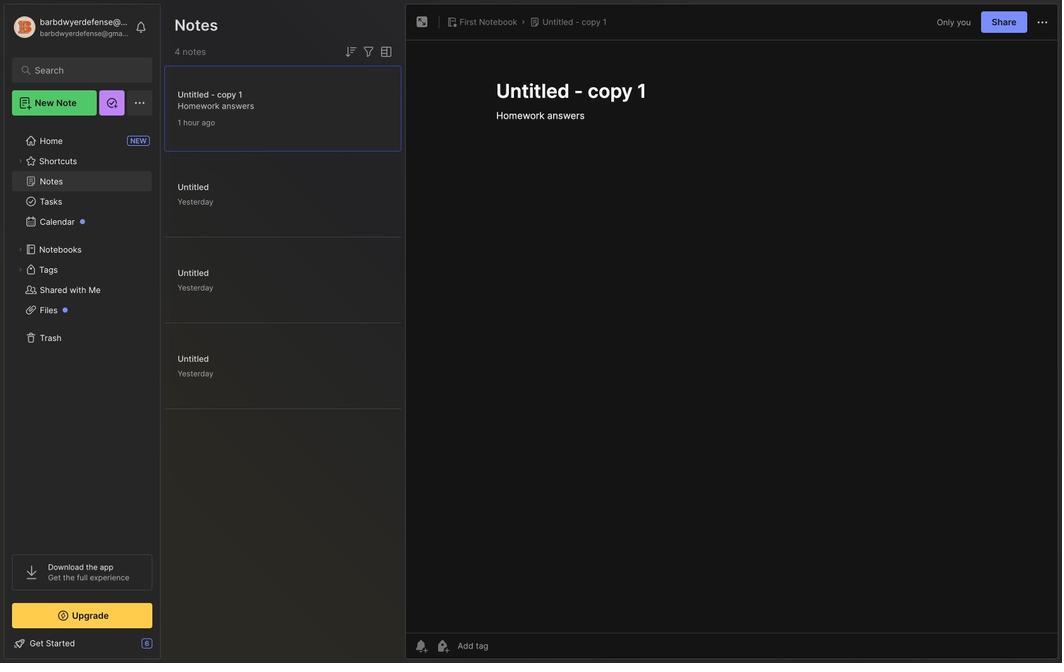 Task type: locate. For each thing, give the bounding box(es) containing it.
note window element
[[405, 4, 1059, 663]]

none search field inside main "element"
[[35, 63, 136, 78]]

More actions field
[[1035, 14, 1050, 30]]

click to collapse image
[[160, 641, 169, 656]]

main element
[[0, 0, 164, 664]]

expand tags image
[[16, 266, 24, 274]]

add tag image
[[435, 639, 450, 655]]

expand notebooks image
[[16, 246, 24, 254]]

tree
[[4, 123, 160, 544]]

tree inside main "element"
[[4, 123, 160, 544]]

None search field
[[35, 63, 136, 78]]

Add tag field
[[457, 641, 551, 652]]

expand note image
[[415, 15, 430, 30]]



Task type: describe. For each thing, give the bounding box(es) containing it.
Note Editor text field
[[406, 40, 1058, 634]]

add a reminder image
[[414, 639, 429, 655]]

add filters image
[[361, 44, 376, 59]]

View options field
[[376, 44, 394, 59]]

more actions image
[[1035, 15, 1050, 30]]

Account field
[[12, 15, 129, 40]]

Search text field
[[35, 65, 136, 77]]

Add filters field
[[361, 44, 376, 59]]

Sort options field
[[343, 44, 359, 59]]

Help and Learning task checklist field
[[4, 634, 160, 655]]



Task type: vqa. For each thing, say whether or not it's contained in the screenshot.
MORE ACTIONS Field
yes



